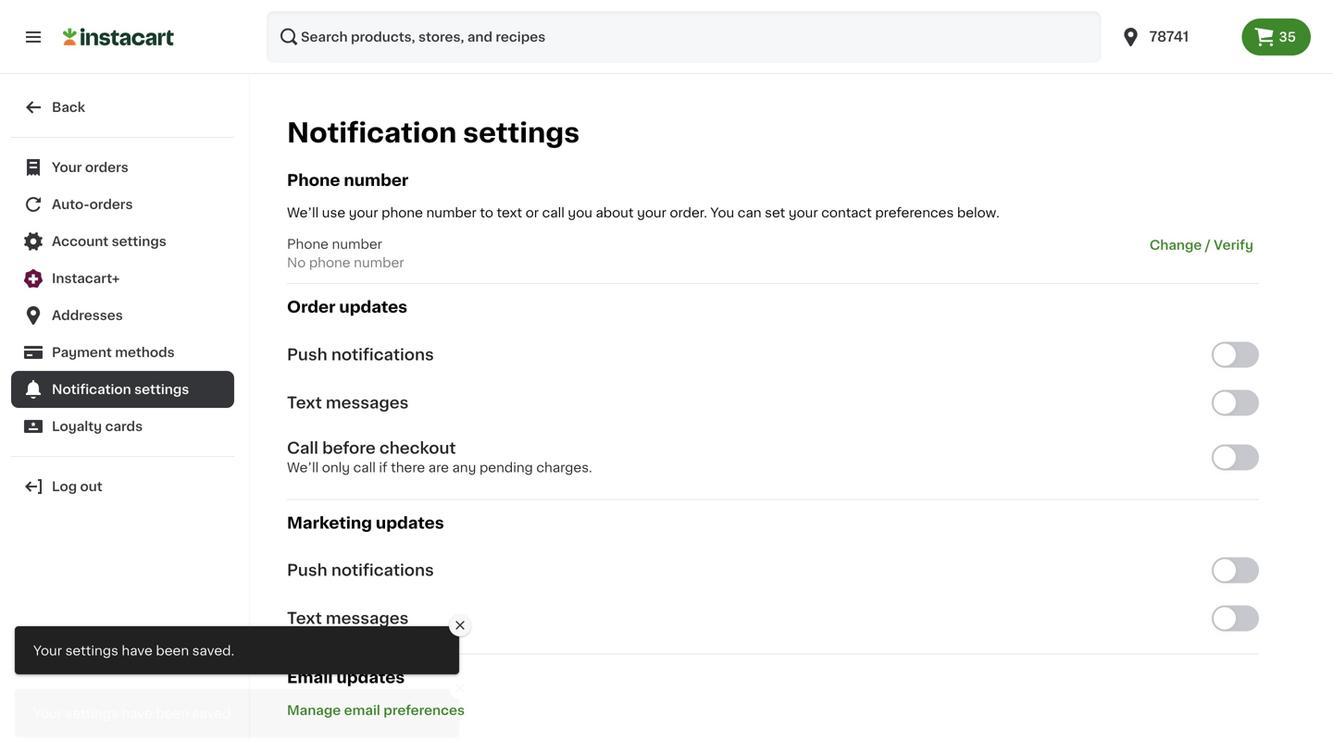 Task type: locate. For each thing, give the bounding box(es) containing it.
2 text messages from the top
[[287, 611, 409, 627]]

notification up 'phone number'
[[287, 120, 457, 146]]

0 vertical spatial notifications
[[331, 347, 434, 363]]

2 messages from the top
[[326, 611, 409, 627]]

phone right the no
[[309, 257, 351, 270]]

phone
[[287, 173, 340, 188], [287, 238, 329, 251]]

1 vertical spatial been
[[156, 708, 189, 721]]

0 vertical spatial push
[[287, 347, 327, 363]]

1 horizontal spatial preferences
[[875, 207, 954, 220]]

notification settings
[[287, 120, 580, 146], [52, 383, 189, 396]]

0 horizontal spatial notification
[[52, 383, 131, 396]]

1 vertical spatial push
[[287, 563, 327, 579]]

orders up auto-orders
[[85, 161, 129, 174]]

orders for auto-orders
[[89, 198, 133, 211]]

1 vertical spatial phone
[[309, 257, 351, 270]]

order.
[[670, 207, 707, 220]]

1 vertical spatial your settings have been saved.
[[33, 708, 234, 721]]

orders
[[85, 161, 129, 174], [89, 198, 133, 211]]

text messages up email updates
[[287, 611, 409, 627]]

text messages
[[287, 395, 409, 411], [287, 611, 409, 627]]

notifications down the marketing updates
[[331, 563, 434, 579]]

0 vertical spatial we'll
[[287, 207, 319, 220]]

loyalty cards link
[[11, 408, 234, 445]]

1 vertical spatial phone
[[287, 238, 329, 251]]

we'll use your phone number to text or call you about your order. you can set your contact preferences below.
[[287, 207, 1000, 220]]

None search field
[[267, 11, 1101, 63]]

1 vertical spatial preferences
[[384, 704, 465, 717]]

1 phone from the top
[[287, 173, 340, 188]]

preferences right the "email"
[[384, 704, 465, 717]]

1 vertical spatial your
[[33, 645, 62, 658]]

text messages up "before"
[[287, 395, 409, 411]]

78741 button
[[1109, 11, 1242, 63], [1120, 11, 1231, 63]]

1 vertical spatial we'll
[[287, 461, 319, 474]]

instacart logo image
[[63, 26, 174, 48]]

3 your from the left
[[789, 207, 818, 220]]

your orders
[[52, 161, 129, 174]]

phone down 'phone number'
[[382, 207, 423, 220]]

0 horizontal spatial call
[[353, 461, 376, 474]]

push notifications down the marketing updates
[[287, 563, 434, 579]]

2 phone from the top
[[287, 238, 329, 251]]

notification up loyalty cards
[[52, 383, 131, 396]]

1 your settings have been saved. from the top
[[33, 645, 234, 658]]

number down use
[[332, 238, 382, 251]]

0 horizontal spatial notification settings
[[52, 383, 189, 396]]

phone for phone number
[[287, 173, 340, 188]]

1 vertical spatial close toast image
[[453, 681, 468, 696]]

1 vertical spatial saved.
[[192, 708, 234, 721]]

call right or
[[542, 207, 565, 220]]

1 vertical spatial orders
[[89, 198, 133, 211]]

text up email
[[287, 611, 322, 627]]

we'll
[[287, 207, 319, 220], [287, 461, 319, 474]]

number
[[344, 173, 409, 188], [426, 207, 477, 220], [332, 238, 382, 251], [354, 257, 404, 270]]

0 vertical spatial text
[[287, 395, 322, 411]]

1 your from the left
[[349, 207, 378, 220]]

can
[[738, 207, 762, 220]]

1 vertical spatial notification
[[52, 383, 131, 396]]

1 horizontal spatial your
[[637, 207, 667, 220]]

messages for marketing
[[326, 611, 409, 627]]

0 horizontal spatial your
[[349, 207, 378, 220]]

0 vertical spatial orders
[[85, 161, 129, 174]]

0 vertical spatial phone
[[382, 207, 423, 220]]

manage email preferences
[[287, 704, 465, 717]]

close toast image
[[453, 618, 468, 633], [453, 681, 468, 696]]

2 text from the top
[[287, 611, 322, 627]]

loyalty
[[52, 420, 102, 433]]

auto-orders link
[[11, 186, 234, 223]]

Search field
[[267, 11, 1101, 63]]

push down the order
[[287, 347, 327, 363]]

use
[[322, 207, 346, 220]]

account
[[52, 235, 109, 248]]

0 vertical spatial push notifications
[[287, 347, 434, 363]]

1 horizontal spatial phone
[[382, 207, 423, 220]]

1 vertical spatial text
[[287, 611, 322, 627]]

0 vertical spatial text messages
[[287, 395, 409, 411]]

back link
[[11, 89, 234, 126]]

2 push notifications from the top
[[287, 563, 434, 579]]

phone inside "phone number no phone number"
[[309, 257, 351, 270]]

text messages for order
[[287, 395, 409, 411]]

2 notifications from the top
[[331, 563, 434, 579]]

change / verify
[[1150, 239, 1254, 252]]

1 have from the top
[[122, 645, 153, 658]]

settings inside account settings link
[[112, 235, 166, 248]]

0 vertical spatial have
[[122, 645, 153, 658]]

0 vertical spatial been
[[156, 645, 189, 658]]

1 text from the top
[[287, 395, 322, 411]]

we'll down call
[[287, 461, 319, 474]]

loyalty cards
[[52, 420, 143, 433]]

call left if
[[353, 461, 376, 474]]

2 we'll from the top
[[287, 461, 319, 474]]

0 vertical spatial your
[[52, 161, 82, 174]]

1 push from the top
[[287, 347, 327, 363]]

phone up the no
[[287, 238, 329, 251]]

email
[[344, 704, 380, 717]]

call inside call before checkout we'll only call if there are any pending charges.
[[353, 461, 376, 474]]

auto-
[[52, 198, 89, 211]]

orders up account settings
[[89, 198, 133, 211]]

text up call
[[287, 395, 322, 411]]

phone for no
[[309, 257, 351, 270]]

account settings
[[52, 235, 166, 248]]

your for 2nd close toast icon from the bottom
[[33, 645, 62, 658]]

0 horizontal spatial phone
[[309, 257, 351, 270]]

are
[[429, 461, 449, 474]]

phone inside "phone number no phone number"
[[287, 238, 329, 251]]

your for second close toast icon from the top of the page
[[33, 708, 62, 721]]

call
[[542, 207, 565, 220], [353, 461, 376, 474]]

1 vertical spatial text messages
[[287, 611, 409, 627]]

text
[[287, 395, 322, 411], [287, 611, 322, 627]]

your right set
[[789, 207, 818, 220]]

1 vertical spatial notifications
[[331, 563, 434, 579]]

0 vertical spatial saved.
[[192, 645, 234, 658]]

2 vertical spatial updates
[[337, 670, 405, 686]]

35
[[1279, 31, 1296, 44]]

we'll left use
[[287, 207, 319, 220]]

phone
[[382, 207, 423, 220], [309, 257, 351, 270]]

if
[[379, 461, 388, 474]]

preferences
[[875, 207, 954, 220], [384, 704, 465, 717]]

push notifications
[[287, 347, 434, 363], [287, 563, 434, 579]]

1 close toast image from the top
[[453, 618, 468, 633]]

2 vertical spatial your
[[33, 708, 62, 721]]

1 vertical spatial notification settings
[[52, 383, 189, 396]]

notifications down order updates
[[331, 347, 434, 363]]

your left order.
[[637, 207, 667, 220]]

push down marketing
[[287, 563, 327, 579]]

0 vertical spatial call
[[542, 207, 565, 220]]

updates down "phone number no phone number"
[[339, 300, 407, 315]]

messages
[[326, 395, 409, 411], [326, 611, 409, 627]]

/
[[1205, 239, 1211, 252]]

number left to
[[426, 207, 477, 220]]

notification inside notification settings "link"
[[52, 383, 131, 396]]

preferences left below. at the top right of page
[[875, 207, 954, 220]]

push for order updates
[[287, 347, 327, 363]]

1 text messages from the top
[[287, 395, 409, 411]]

updates up manage email preferences
[[337, 670, 405, 686]]

2 78741 button from the left
[[1120, 11, 1231, 63]]

1 push notifications from the top
[[287, 347, 434, 363]]

1 vertical spatial call
[[353, 461, 376, 474]]

0 vertical spatial your settings have been saved.
[[33, 645, 234, 658]]

push notifications for order
[[287, 347, 434, 363]]

you
[[568, 207, 593, 220]]

your right use
[[349, 207, 378, 220]]

instacart+
[[52, 272, 120, 285]]

you
[[711, 207, 734, 220]]

your
[[52, 161, 82, 174], [33, 645, 62, 658], [33, 708, 62, 721]]

have
[[122, 645, 153, 658], [122, 708, 153, 721]]

1 we'll from the top
[[287, 207, 319, 220]]

2 your settings have been saved. from the top
[[33, 708, 234, 721]]

text
[[497, 207, 522, 220]]

addresses
[[52, 309, 123, 322]]

methods
[[115, 346, 175, 359]]

change / verify button
[[1144, 235, 1259, 256]]

1 vertical spatial have
[[122, 708, 153, 721]]

2 have from the top
[[122, 708, 153, 721]]

1 vertical spatial updates
[[376, 516, 444, 531]]

2 your from the left
[[637, 207, 667, 220]]

settings
[[463, 120, 580, 146], [112, 235, 166, 248], [134, 383, 189, 396], [65, 645, 118, 658], [65, 708, 118, 721]]

email
[[287, 670, 333, 686]]

2 close toast image from the top
[[453, 681, 468, 696]]

updates
[[339, 300, 407, 315], [376, 516, 444, 531], [337, 670, 405, 686]]

only
[[322, 461, 350, 474]]

manage email preferences link
[[287, 704, 465, 717]]

phone for your
[[382, 207, 423, 220]]

orders for your orders
[[85, 161, 129, 174]]

notification
[[287, 120, 457, 146], [52, 383, 131, 396]]

0 vertical spatial notification settings
[[287, 120, 580, 146]]

your
[[349, 207, 378, 220], [637, 207, 667, 220], [789, 207, 818, 220]]

0 vertical spatial close toast image
[[453, 618, 468, 633]]

order
[[287, 300, 336, 315]]

updates for email updates
[[337, 670, 405, 686]]

push notifications down order updates
[[287, 347, 434, 363]]

messages up "before"
[[326, 395, 409, 411]]

0 vertical spatial messages
[[326, 395, 409, 411]]

phone up use
[[287, 173, 340, 188]]

1 messages from the top
[[326, 395, 409, 411]]

out
[[80, 481, 102, 494]]

1 vertical spatial messages
[[326, 611, 409, 627]]

contact
[[821, 207, 872, 220]]

back
[[52, 101, 85, 114]]

notifications for order
[[331, 347, 434, 363]]

your settings have been saved.
[[33, 645, 234, 658], [33, 708, 234, 721]]

0 vertical spatial updates
[[339, 300, 407, 315]]

payment methods link
[[11, 334, 234, 371]]

2 horizontal spatial your
[[789, 207, 818, 220]]

2 push from the top
[[287, 563, 327, 579]]

1 notifications from the top
[[331, 347, 434, 363]]

been
[[156, 645, 189, 658], [156, 708, 189, 721]]

phone number
[[287, 173, 409, 188]]

saved.
[[192, 645, 234, 658], [192, 708, 234, 721]]

instacart+ link
[[11, 260, 234, 297]]

notifications
[[331, 347, 434, 363], [331, 563, 434, 579]]

0 vertical spatial phone
[[287, 173, 340, 188]]

messages up email updates
[[326, 611, 409, 627]]

push
[[287, 347, 327, 363], [287, 563, 327, 579]]

0 vertical spatial notification
[[287, 120, 457, 146]]

1 vertical spatial push notifications
[[287, 563, 434, 579]]

updates down there
[[376, 516, 444, 531]]



Task type: vqa. For each thing, say whether or not it's contained in the screenshot.
the bottom Thanksgiving
no



Task type: describe. For each thing, give the bounding box(es) containing it.
phone for phone number no phone number
[[287, 238, 329, 251]]

1 78741 button from the left
[[1109, 11, 1242, 63]]

checkout
[[380, 441, 456, 456]]

log out link
[[11, 469, 234, 506]]

auto-orders
[[52, 198, 133, 211]]

phone number no phone number
[[287, 238, 404, 270]]

we'll inside call before checkout we'll only call if there are any pending charges.
[[287, 461, 319, 474]]

account settings link
[[11, 223, 234, 260]]

call before checkout we'll only call if there are any pending charges.
[[287, 441, 592, 474]]

marketing updates
[[287, 516, 444, 531]]

78741
[[1150, 30, 1189, 44]]

pending
[[480, 461, 533, 474]]

1 horizontal spatial call
[[542, 207, 565, 220]]

1 been from the top
[[156, 645, 189, 658]]

about
[[596, 207, 634, 220]]

manage
[[287, 704, 341, 717]]

payment methods
[[52, 346, 175, 359]]

text for marketing updates
[[287, 611, 322, 627]]

0 vertical spatial preferences
[[875, 207, 954, 220]]

text messages for marketing
[[287, 611, 409, 627]]

your inside "your orders" link
[[52, 161, 82, 174]]

notification settings link
[[11, 371, 234, 408]]

notification settings inside "link"
[[52, 383, 189, 396]]

below.
[[957, 207, 1000, 220]]

push for marketing updates
[[287, 563, 327, 579]]

number up order updates
[[354, 257, 404, 270]]

addresses link
[[11, 297, 234, 334]]

updates for marketing updates
[[376, 516, 444, 531]]

1 horizontal spatial notification
[[287, 120, 457, 146]]

payment
[[52, 346, 112, 359]]

push notifications for marketing
[[287, 563, 434, 579]]

number up use
[[344, 173, 409, 188]]

0 horizontal spatial preferences
[[384, 704, 465, 717]]

charges.
[[536, 461, 592, 474]]

1 saved. from the top
[[192, 645, 234, 658]]

change
[[1150, 239, 1202, 252]]

your settings have been saved. for second close toast icon from the top of the page
[[33, 708, 234, 721]]

notifications for marketing
[[331, 563, 434, 579]]

settings inside notification settings "link"
[[134, 383, 189, 396]]

log out
[[52, 481, 102, 494]]

there
[[391, 461, 425, 474]]

marketing
[[287, 516, 372, 531]]

order updates
[[287, 300, 407, 315]]

your orders link
[[11, 149, 234, 186]]

cards
[[105, 420, 143, 433]]

no
[[287, 257, 306, 270]]

2 saved. from the top
[[192, 708, 234, 721]]

call
[[287, 441, 318, 456]]

messages for order
[[326, 395, 409, 411]]

log
[[52, 481, 77, 494]]

2 been from the top
[[156, 708, 189, 721]]

before
[[322, 441, 376, 456]]

email updates
[[287, 670, 405, 686]]

or
[[526, 207, 539, 220]]

text for order updates
[[287, 395, 322, 411]]

set
[[765, 207, 785, 220]]

your settings have been saved. for 2nd close toast icon from the bottom
[[33, 645, 234, 658]]

35 button
[[1242, 19, 1311, 56]]

any
[[452, 461, 476, 474]]

1 horizontal spatial notification settings
[[287, 120, 580, 146]]

verify
[[1214, 239, 1254, 252]]

to
[[480, 207, 493, 220]]

updates for order updates
[[339, 300, 407, 315]]



